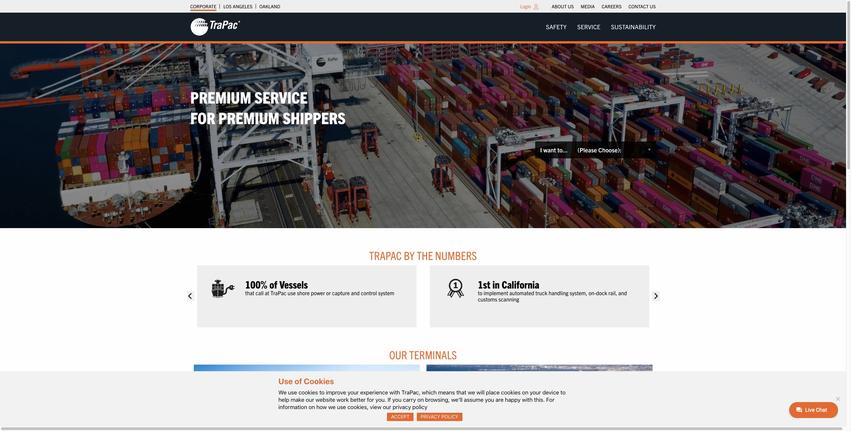 Task type: locate. For each thing, give the bounding box(es) containing it.
0 horizontal spatial and
[[351, 290, 360, 297]]

carry
[[403, 397, 416, 404]]

1 vertical spatial of
[[295, 377, 302, 386]]

1 vertical spatial on
[[417, 397, 424, 404]]

0 horizontal spatial that
[[245, 290, 254, 297]]

improve
[[326, 390, 346, 396]]

your up better at left bottom
[[348, 390, 359, 396]]

means
[[438, 390, 455, 396]]

cookies
[[299, 390, 318, 396], [501, 390, 521, 396]]

website
[[316, 397, 335, 404]]

are
[[496, 397, 504, 404]]

1 horizontal spatial service
[[577, 23, 600, 31]]

the
[[417, 248, 433, 263]]

and inside 1st in california to implement automated truck handling system, on-dock rail, and customs scanning
[[618, 290, 627, 297]]

careers link
[[602, 2, 622, 11]]

trapac,
[[402, 390, 420, 396]]

of for vessels
[[269, 278, 277, 291]]

use of cookies we use cookies to improve your experience with trapac, which means that we will place cookies on your device to help make our website work better for you. if you carry on browsing, we'll assume you are happy with this. for information on how we use cookies, view our privacy policy
[[278, 377, 566, 411]]

that inside 100% of vessels that call at trapac use shore power or capture and control system
[[245, 290, 254, 297]]

will
[[477, 390, 485, 396]]

0 vertical spatial of
[[269, 278, 277, 291]]

of right at
[[269, 278, 277, 291]]

1 horizontal spatial to
[[478, 290, 482, 297]]

oakland
[[259, 3, 280, 9]]

california
[[502, 278, 539, 291]]

cookies
[[304, 377, 334, 386]]

i want to...
[[540, 146, 568, 154]]

contact
[[629, 3, 649, 9]]

1 horizontal spatial your
[[530, 390, 541, 396]]

privacy policy
[[421, 414, 458, 420]]

that up we'll
[[456, 390, 466, 396]]

policy
[[442, 414, 458, 420]]

contact us link
[[629, 2, 656, 11]]

0 vertical spatial that
[[245, 290, 254, 297]]

and inside 100% of vessels that call at trapac use shore power or capture and control system
[[351, 290, 360, 297]]

use left shore
[[288, 290, 296, 297]]

cookies up happy
[[501, 390, 521, 396]]

your
[[348, 390, 359, 396], [530, 390, 541, 396]]

0 vertical spatial service
[[577, 23, 600, 31]]

2 vertical spatial use
[[337, 404, 346, 411]]

service link
[[572, 20, 606, 34]]

0 vertical spatial we
[[468, 390, 475, 396]]

us for contact us
[[650, 3, 656, 9]]

1 us from the left
[[568, 3, 574, 9]]

solid image
[[652, 292, 660, 302]]

angeles
[[233, 3, 252, 9]]

and left control
[[351, 290, 360, 297]]

cookies up make
[[299, 390, 318, 396]]

100%
[[245, 278, 267, 291]]

we up assume
[[468, 390, 475, 396]]

on up policy
[[417, 397, 424, 404]]

0 horizontal spatial of
[[269, 278, 277, 291]]

to up website
[[319, 390, 325, 396]]

0 horizontal spatial service
[[255, 87, 308, 107]]

menu bar up service link
[[548, 2, 659, 11]]

on left how
[[309, 404, 315, 411]]

our terminals
[[389, 348, 457, 362]]

0 horizontal spatial us
[[568, 3, 574, 9]]

1 your from the left
[[348, 390, 359, 396]]

dock
[[596, 290, 607, 297]]

with left this.
[[522, 397, 533, 404]]

los angeles
[[223, 3, 252, 9]]

0 horizontal spatial for
[[190, 107, 215, 128]]

1 horizontal spatial of
[[295, 377, 302, 386]]

shippers
[[283, 107, 346, 128]]

customs
[[478, 296, 497, 303]]

1 and from the left
[[351, 290, 360, 297]]

browsing,
[[425, 397, 450, 404]]

at
[[265, 290, 269, 297]]

of inside use of cookies we use cookies to improve your experience with trapac, which means that we will place cookies on your device to help make our website work better for you. if you carry on browsing, we'll assume you are happy with this. for information on how we use cookies, view our privacy policy
[[295, 377, 302, 386]]

1 vertical spatial that
[[456, 390, 466, 396]]

to left 'implement'
[[478, 290, 482, 297]]

service
[[577, 23, 600, 31], [255, 87, 308, 107]]

2 horizontal spatial on
[[522, 390, 528, 396]]

assume
[[464, 397, 484, 404]]

contact us
[[629, 3, 656, 9]]

1 vertical spatial with
[[522, 397, 533, 404]]

want
[[543, 146, 556, 154]]

menu bar containing safety
[[541, 20, 661, 34]]

use down work
[[337, 404, 346, 411]]

1 horizontal spatial cookies
[[501, 390, 521, 396]]

main content
[[184, 248, 662, 432]]

premium service for premium shippers
[[190, 87, 346, 128]]

policy
[[412, 404, 427, 411]]

0 vertical spatial menu bar
[[548, 2, 659, 11]]

1 vertical spatial menu bar
[[541, 20, 661, 34]]

2 vertical spatial on
[[309, 404, 315, 411]]

menu bar down careers link
[[541, 20, 661, 34]]

0 horizontal spatial we
[[328, 404, 336, 411]]

automated
[[509, 290, 534, 297]]

with up 'if'
[[390, 390, 400, 396]]

1 horizontal spatial you
[[485, 397, 494, 404]]

capture
[[332, 290, 350, 297]]

if
[[388, 397, 391, 404]]

our down 'if'
[[383, 404, 391, 411]]

that left call
[[245, 290, 254, 297]]

us right about
[[568, 3, 574, 9]]

0 horizontal spatial on
[[309, 404, 315, 411]]

1 horizontal spatial us
[[650, 3, 656, 9]]

no image
[[835, 396, 841, 403]]

trapac by the numbers
[[369, 248, 477, 263]]

0 vertical spatial our
[[306, 397, 314, 404]]

our
[[306, 397, 314, 404], [383, 404, 391, 411]]

about
[[552, 3, 567, 9]]

1 vertical spatial for
[[546, 397, 555, 404]]

experience
[[360, 390, 388, 396]]

about us
[[552, 3, 574, 9]]

of
[[269, 278, 277, 291], [295, 377, 302, 386]]

1 horizontal spatial that
[[456, 390, 466, 396]]

use
[[278, 377, 293, 386]]

1 horizontal spatial and
[[618, 290, 627, 297]]

2 you from the left
[[485, 397, 494, 404]]

2 and from the left
[[618, 290, 627, 297]]

and right rail,
[[618, 290, 627, 297]]

login link
[[520, 3, 531, 9]]

accept
[[391, 414, 410, 420]]

premium
[[190, 87, 251, 107], [218, 107, 279, 128]]

0 horizontal spatial cookies
[[299, 390, 318, 396]]

by
[[404, 248, 415, 263]]

and
[[351, 290, 360, 297], [618, 290, 627, 297]]

to
[[478, 290, 482, 297], [319, 390, 325, 396], [561, 390, 566, 396]]

0 horizontal spatial your
[[348, 390, 359, 396]]

of for cookies
[[295, 377, 302, 386]]

0 vertical spatial for
[[190, 107, 215, 128]]

1 vertical spatial service
[[255, 87, 308, 107]]

us right contact
[[650, 3, 656, 9]]

on left device
[[522, 390, 528, 396]]

1 vertical spatial we
[[328, 404, 336, 411]]

we
[[468, 390, 475, 396], [328, 404, 336, 411]]

careers
[[602, 3, 622, 9]]

menu bar
[[548, 2, 659, 11], [541, 20, 661, 34]]

we down website
[[328, 404, 336, 411]]

your up this.
[[530, 390, 541, 396]]

0 vertical spatial with
[[390, 390, 400, 396]]

1 you from the left
[[392, 397, 402, 404]]

1 vertical spatial our
[[383, 404, 391, 411]]

our right make
[[306, 397, 314, 404]]

of right use
[[295, 377, 302, 386]]

los angeles link
[[223, 2, 252, 11]]

sustainability link
[[606, 20, 661, 34]]

0 horizontal spatial you
[[392, 397, 402, 404]]

0 vertical spatial use
[[288, 290, 296, 297]]

view
[[370, 404, 381, 411]]

you right 'if'
[[392, 397, 402, 404]]

privacy
[[393, 404, 411, 411]]

with
[[390, 390, 400, 396], [522, 397, 533, 404]]

rail,
[[609, 290, 617, 297]]

you
[[392, 397, 402, 404], [485, 397, 494, 404]]

you down the place
[[485, 397, 494, 404]]

that
[[245, 290, 254, 297], [456, 390, 466, 396]]

1 horizontal spatial for
[[546, 397, 555, 404]]

use up make
[[288, 390, 297, 396]]

menu bar containing about us
[[548, 2, 659, 11]]

media
[[581, 3, 595, 9]]

2 us from the left
[[650, 3, 656, 9]]

work
[[337, 397, 349, 404]]

2 cookies from the left
[[501, 390, 521, 396]]

accept link
[[387, 413, 413, 422]]

of inside 100% of vessels that call at trapac use shore power or capture and control system
[[269, 278, 277, 291]]

for
[[190, 107, 215, 128], [546, 397, 555, 404]]

to right device
[[561, 390, 566, 396]]

use
[[288, 290, 296, 297], [288, 390, 297, 396], [337, 404, 346, 411]]



Task type: vqa. For each thing, say whether or not it's contained in the screenshot.
you.
yes



Task type: describe. For each thing, give the bounding box(es) containing it.
handling
[[549, 290, 569, 297]]

100% of vessels that call at trapac use shore power or capture and control system
[[245, 278, 394, 297]]

device
[[542, 390, 559, 396]]

service inside service link
[[577, 23, 600, 31]]

use inside 100% of vessels that call at trapac use shore power or capture and control system
[[288, 290, 296, 297]]

better
[[350, 397, 366, 404]]

implement
[[484, 290, 508, 297]]

1st in california to implement automated truck handling system, on-dock rail, and customs scanning
[[478, 278, 627, 303]]

on-
[[589, 290, 596, 297]]

for inside premium service for premium shippers
[[190, 107, 215, 128]]

login
[[520, 3, 531, 9]]

how
[[316, 404, 327, 411]]

system,
[[570, 290, 587, 297]]

which
[[422, 390, 437, 396]]

place
[[486, 390, 500, 396]]

to...
[[557, 146, 568, 154]]

and for 100% of vessels
[[351, 290, 360, 297]]

for
[[367, 397, 374, 404]]

0 horizontal spatial our
[[306, 397, 314, 404]]

solid image
[[187, 292, 194, 302]]

0 vertical spatial premium
[[190, 87, 251, 107]]

los
[[223, 3, 232, 9]]

control
[[361, 290, 377, 297]]

safety
[[546, 23, 567, 31]]

cookies,
[[347, 404, 369, 411]]

or
[[326, 290, 331, 297]]

trapac
[[369, 248, 402, 263]]

we
[[278, 390, 287, 396]]

1 vertical spatial premium
[[218, 107, 279, 128]]

1st
[[478, 278, 490, 291]]

oakland link
[[259, 2, 280, 11]]

1 horizontal spatial our
[[383, 404, 391, 411]]

1 horizontal spatial with
[[522, 397, 533, 404]]

vessels
[[279, 278, 308, 291]]

privacy policy link
[[417, 413, 462, 422]]

about us link
[[552, 2, 574, 11]]

terminals
[[409, 348, 457, 362]]

1 vertical spatial use
[[288, 390, 297, 396]]

i
[[540, 146, 542, 154]]

0 vertical spatial on
[[522, 390, 528, 396]]

1 horizontal spatial we
[[468, 390, 475, 396]]

system
[[378, 290, 394, 297]]

privacy
[[421, 414, 440, 420]]

we'll
[[451, 397, 463, 404]]

0 horizontal spatial with
[[390, 390, 400, 396]]

power
[[311, 290, 325, 297]]

our
[[389, 348, 407, 362]]

trapac
[[271, 290, 286, 297]]

call
[[256, 290, 264, 297]]

happy
[[505, 397, 521, 404]]

this.
[[534, 397, 545, 404]]

corporate link
[[190, 2, 216, 11]]

light image
[[534, 4, 538, 9]]

information
[[278, 404, 307, 411]]

sustainability
[[611, 23, 656, 31]]

2 your from the left
[[530, 390, 541, 396]]

you.
[[375, 397, 386, 404]]

to inside 1st in california to implement automated truck handling system, on-dock rail, and customs scanning
[[478, 290, 482, 297]]

corporate
[[190, 3, 216, 9]]

scanning
[[499, 296, 519, 303]]

media link
[[581, 2, 595, 11]]

in
[[493, 278, 500, 291]]

main content containing trapac by the numbers
[[184, 248, 662, 432]]

truck
[[536, 290, 547, 297]]

that inside use of cookies we use cookies to improve your experience with trapac, which means that we will place cookies on your device to help make our website work better for you. if you carry on browsing, we'll assume you are happy with this. for information on how we use cookies, view our privacy policy
[[456, 390, 466, 396]]

us for about us
[[568, 3, 574, 9]]

numbers
[[435, 248, 477, 263]]

help
[[278, 397, 289, 404]]

1 cookies from the left
[[299, 390, 318, 396]]

safety link
[[541, 20, 572, 34]]

shore
[[297, 290, 310, 297]]

1 horizontal spatial on
[[417, 397, 424, 404]]

0 horizontal spatial to
[[319, 390, 325, 396]]

make
[[291, 397, 304, 404]]

for inside use of cookies we use cookies to improve your experience with trapac, which means that we will place cookies on your device to help make our website work better for you. if you carry on browsing, we'll assume you are happy with this. for information on how we use cookies, view our privacy policy
[[546, 397, 555, 404]]

service inside premium service for premium shippers
[[255, 87, 308, 107]]

and for 1st in california
[[618, 290, 627, 297]]

2 horizontal spatial to
[[561, 390, 566, 396]]

corporate image
[[190, 18, 240, 36]]



